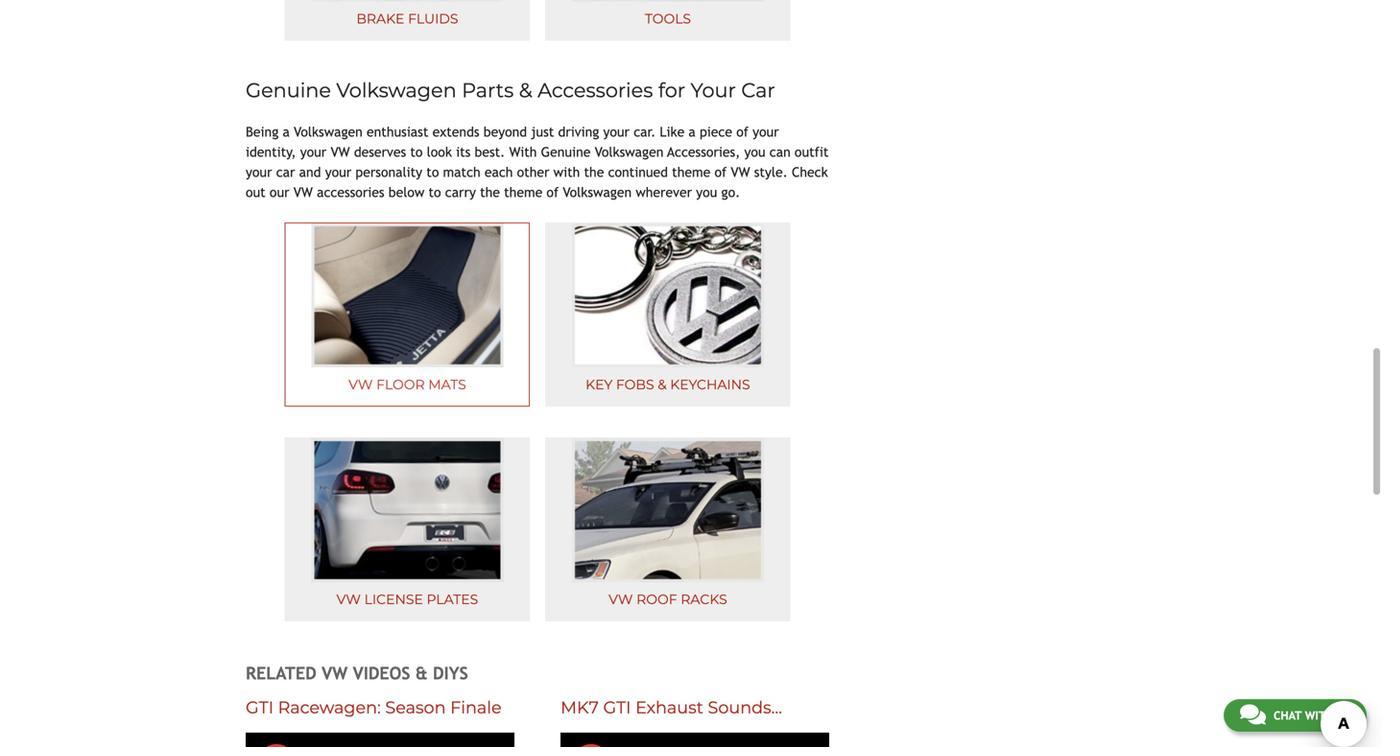 Task type: locate. For each thing, give the bounding box(es) containing it.
vw left floor
[[349, 377, 373, 393]]

racks
[[681, 592, 727, 608]]

of
[[737, 124, 749, 140], [715, 165, 727, 180], [547, 185, 559, 200]]

vw roof racks link
[[545, 438, 791, 622]]

vw down and
[[294, 185, 313, 200]]

your
[[603, 124, 630, 140], [753, 124, 779, 140], [300, 144, 327, 160], [246, 165, 272, 180], [325, 165, 352, 180]]

finale
[[450, 698, 502, 719]]

your up and
[[300, 144, 327, 160]]

0 horizontal spatial the
[[480, 185, 500, 200]]

genuine up being on the top left of page
[[246, 78, 331, 102]]

a right the like
[[689, 124, 696, 140]]

outfit
[[795, 144, 829, 160]]

& right fobs
[[658, 377, 667, 393]]

volkswagen up continued
[[595, 144, 664, 160]]

chat with us
[[1274, 709, 1351, 723]]

each
[[485, 165, 513, 180]]

vw up racewagen:
[[322, 664, 348, 684]]

0 horizontal spatial genuine
[[246, 78, 331, 102]]

with
[[554, 165, 580, 180], [1305, 709, 1334, 723]]

driving
[[558, 124, 599, 140]]

you left "go."
[[696, 185, 717, 200]]

you left can
[[744, 144, 766, 160]]

the
[[584, 165, 604, 180], [480, 185, 500, 200]]

of right piece
[[737, 124, 749, 140]]

genuine down driving
[[541, 144, 591, 160]]

season
[[385, 698, 446, 719]]

continued
[[608, 165, 668, 180]]

& left diys
[[416, 664, 428, 684]]

vw left roof
[[609, 592, 633, 608]]

theme
[[672, 165, 711, 180], [504, 185, 543, 200]]

vw roof racks image
[[572, 439, 764, 583]]

gti
[[246, 698, 274, 719], [603, 698, 631, 719]]

&
[[519, 78, 532, 102], [658, 377, 667, 393], [416, 664, 428, 684]]

of down the other
[[547, 185, 559, 200]]

0 vertical spatial you
[[744, 144, 766, 160]]

0 vertical spatial to
[[410, 144, 423, 160]]

vw license plates
[[337, 592, 478, 608]]

racewagen:
[[278, 698, 381, 719]]

1 horizontal spatial genuine
[[541, 144, 591, 160]]

vw
[[331, 144, 350, 160], [731, 165, 750, 180], [294, 185, 313, 200], [349, 377, 373, 393], [337, 592, 361, 608], [609, 592, 633, 608], [322, 664, 348, 684]]

1 vertical spatial genuine
[[541, 144, 591, 160]]

look
[[427, 144, 452, 160]]

like
[[660, 124, 685, 140]]

0 vertical spatial theme
[[672, 165, 711, 180]]

car
[[741, 78, 775, 102]]

0 vertical spatial the
[[584, 165, 604, 180]]

0 horizontal spatial you
[[696, 185, 717, 200]]

the down driving
[[584, 165, 604, 180]]

2 vertical spatial of
[[547, 185, 559, 200]]

1 horizontal spatial the
[[584, 165, 604, 180]]

0 vertical spatial genuine
[[246, 78, 331, 102]]

volkswagen down continued
[[563, 185, 632, 200]]

gti right mk7
[[603, 698, 631, 719]]

to left look
[[410, 144, 423, 160]]

1 vertical spatial &
[[658, 377, 667, 393]]

mk7
[[561, 698, 599, 719]]

genuine volkswagen parts & accessories for your car
[[246, 78, 775, 102]]

and
[[299, 165, 321, 180]]

to
[[410, 144, 423, 160], [427, 165, 439, 180], [429, 185, 441, 200]]

gti down related
[[246, 698, 274, 719]]

your up can
[[753, 124, 779, 140]]

accessories
[[317, 185, 385, 200]]

1 horizontal spatial a
[[689, 124, 696, 140]]

theme down accessories,
[[672, 165, 711, 180]]

exhaust
[[636, 698, 704, 719]]

0 horizontal spatial with
[[554, 165, 580, 180]]

with left us
[[1305, 709, 1334, 723]]

mats
[[428, 377, 466, 393]]

our
[[270, 185, 289, 200]]

0 horizontal spatial &
[[416, 664, 428, 684]]

1 horizontal spatial &
[[519, 78, 532, 102]]

with inside being a volkswagen enthusiast extends beyond just driving your car. like a piece of your identity, your vw deserves to look its best. with genuine volkswagen accessories, you can outfit your car and your personality to match each other with the continued theme of vw style. check out our vw accessories below to carry the theme of volkswagen wherever you go.
[[554, 165, 580, 180]]

& for diys
[[416, 664, 428, 684]]

for
[[658, 78, 686, 102]]

0 horizontal spatial a
[[283, 124, 290, 140]]

key
[[586, 377, 613, 393]]

1 horizontal spatial of
[[715, 165, 727, 180]]

being a volkswagen enthusiast extends beyond just driving your car. like a piece of your identity, your vw deserves to look its best. with genuine volkswagen accessories, you can outfit your car and your personality to match each other with the continued theme of vw style. check out our vw accessories below to carry the theme of volkswagen wherever you go.
[[246, 124, 829, 200]]

volkswagen
[[336, 78, 457, 102], [294, 124, 363, 140], [595, 144, 664, 160], [563, 185, 632, 200]]

a right being on the top left of page
[[283, 124, 290, 140]]

tools
[[645, 11, 691, 27]]

gti racewagen: season finale link
[[246, 698, 502, 719]]

& right parts
[[519, 78, 532, 102]]

chat
[[1274, 709, 1302, 723]]

1 horizontal spatial with
[[1305, 709, 1334, 723]]

a
[[283, 124, 290, 140], [689, 124, 696, 140]]

genuine
[[246, 78, 331, 102], [541, 144, 591, 160]]

0 horizontal spatial of
[[547, 185, 559, 200]]

theme down the other
[[504, 185, 543, 200]]

1 vertical spatial of
[[715, 165, 727, 180]]

carry
[[445, 185, 476, 200]]

0 horizontal spatial gti
[[246, 698, 274, 719]]

keychains
[[670, 377, 750, 393]]

1 horizontal spatial gti
[[603, 698, 631, 719]]

parts
[[462, 78, 514, 102]]

identity,
[[246, 144, 296, 160]]

volkswagen up and
[[294, 124, 363, 140]]

you
[[744, 144, 766, 160], [696, 185, 717, 200]]

0 vertical spatial with
[[554, 165, 580, 180]]

can
[[770, 144, 791, 160]]

0 vertical spatial &
[[519, 78, 532, 102]]

0 horizontal spatial theme
[[504, 185, 543, 200]]

the down the each at the left of the page
[[480, 185, 500, 200]]

license
[[364, 592, 423, 608]]

to down look
[[427, 165, 439, 180]]

roof
[[637, 592, 677, 608]]

vw left license
[[337, 592, 361, 608]]

deserves
[[354, 144, 406, 160]]

diys
[[433, 664, 468, 684]]

with right the other
[[554, 165, 580, 180]]

& for accessories
[[519, 78, 532, 102]]

of up "go."
[[715, 165, 727, 180]]

1 horizontal spatial theme
[[672, 165, 711, 180]]

accessories
[[538, 78, 653, 102]]

car
[[276, 165, 295, 180]]

to left carry
[[429, 185, 441, 200]]

2 vertical spatial &
[[416, 664, 428, 684]]

2 horizontal spatial &
[[658, 377, 667, 393]]

floor
[[376, 377, 425, 393]]

your up out
[[246, 165, 272, 180]]

0 vertical spatial of
[[737, 124, 749, 140]]

your up the accessories
[[325, 165, 352, 180]]

related vw videos & diys
[[246, 664, 468, 684]]



Task type: vqa. For each thing, say whether or not it's contained in the screenshot.
to to the middle
yes



Task type: describe. For each thing, give the bounding box(es) containing it.
its
[[456, 144, 471, 160]]

style.
[[754, 165, 788, 180]]

2 vertical spatial to
[[429, 185, 441, 200]]

1 gti from the left
[[246, 698, 274, 719]]

brake
[[356, 11, 405, 27]]

comments image
[[1240, 704, 1266, 727]]

car.
[[634, 124, 656, 140]]

fobs
[[616, 377, 654, 393]]

go.
[[721, 185, 740, 200]]

your
[[691, 78, 736, 102]]

best.
[[475, 144, 505, 160]]

vw key fobs & keychains image
[[572, 224, 764, 368]]

gti racewagen: season finale
[[246, 698, 502, 719]]

beyond
[[484, 124, 527, 140]]

vw left deserves
[[331, 144, 350, 160]]

vw roof racks
[[609, 592, 727, 608]]

1 vertical spatial the
[[480, 185, 500, 200]]

below
[[389, 185, 425, 200]]

wherever
[[636, 185, 692, 200]]

plates
[[427, 592, 478, 608]]

match
[[443, 165, 481, 180]]

2 gti from the left
[[603, 698, 631, 719]]

us
[[1337, 709, 1351, 723]]

sounds...
[[708, 698, 782, 719]]

fluids
[[408, 11, 458, 27]]

vw floor mats link
[[285, 223, 530, 407]]

1 a from the left
[[283, 124, 290, 140]]

chat with us link
[[1224, 700, 1367, 732]]

vw license plates link
[[285, 438, 530, 622]]

1 horizontal spatial you
[[744, 144, 766, 160]]

vw floor mats image
[[311, 224, 503, 368]]

genuine inside being a volkswagen enthusiast extends beyond just driving your car. like a piece of your identity, your vw deserves to look its best. with genuine volkswagen accessories, you can outfit your car and your personality to match each other with the continued theme of vw style. check out our vw accessories below to carry the theme of volkswagen wherever you go.
[[541, 144, 591, 160]]

1 vertical spatial to
[[427, 165, 439, 180]]

1 vertical spatial you
[[696, 185, 717, 200]]

just
[[531, 124, 554, 140]]

piece
[[700, 124, 732, 140]]

with
[[509, 144, 537, 160]]

your left car.
[[603, 124, 630, 140]]

mk7 gti exhaust sounds...
[[561, 698, 782, 719]]

check
[[792, 165, 828, 180]]

brake fluids link
[[285, 0, 530, 41]]

other
[[517, 165, 550, 180]]

extends
[[433, 124, 480, 140]]

vw up "go."
[[731, 165, 750, 180]]

videos
[[353, 664, 410, 684]]

out
[[246, 185, 266, 200]]

brake fluids
[[356, 11, 458, 27]]

related
[[246, 664, 317, 684]]

mk7 gti exhaust sounds... link
[[561, 698, 782, 719]]

tools link
[[545, 0, 791, 41]]

vw floor mats
[[349, 377, 466, 393]]

personality
[[356, 165, 422, 180]]

2 a from the left
[[689, 124, 696, 140]]

1 vertical spatial with
[[1305, 709, 1334, 723]]

key fobs & keychains link
[[545, 223, 791, 407]]

2 horizontal spatial of
[[737, 124, 749, 140]]

volkswagen up enthusiast
[[336, 78, 457, 102]]

being
[[246, 124, 279, 140]]

enthusiast
[[367, 124, 429, 140]]

vw license plates image
[[311, 439, 503, 583]]

key fobs & keychains
[[586, 377, 750, 393]]

accessories,
[[667, 144, 740, 160]]

1 vertical spatial theme
[[504, 185, 543, 200]]



